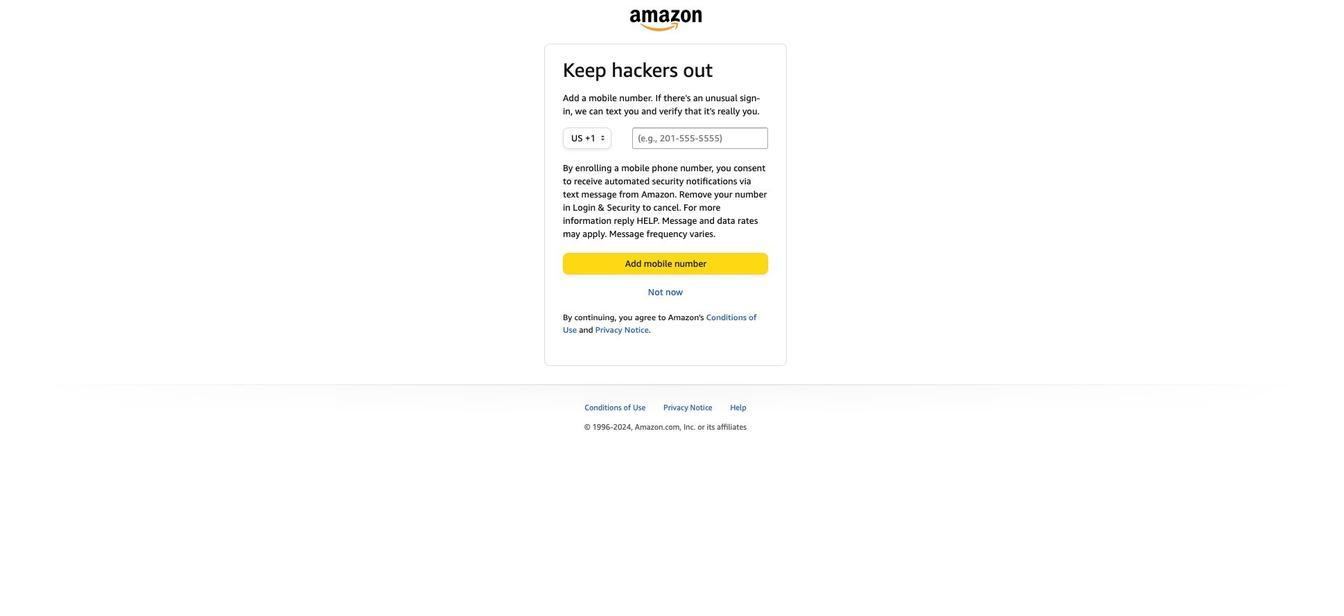 Task type: locate. For each thing, give the bounding box(es) containing it.
dropdown image
[[601, 135, 605, 140]]

None submit
[[564, 253, 767, 274]]



Task type: describe. For each thing, give the bounding box(es) containing it.
(e.g., 201-555-5555) telephone field
[[632, 127, 768, 149]]

amazon image
[[630, 10, 701, 31]]



Task type: vqa. For each thing, say whether or not it's contained in the screenshot.
have
no



